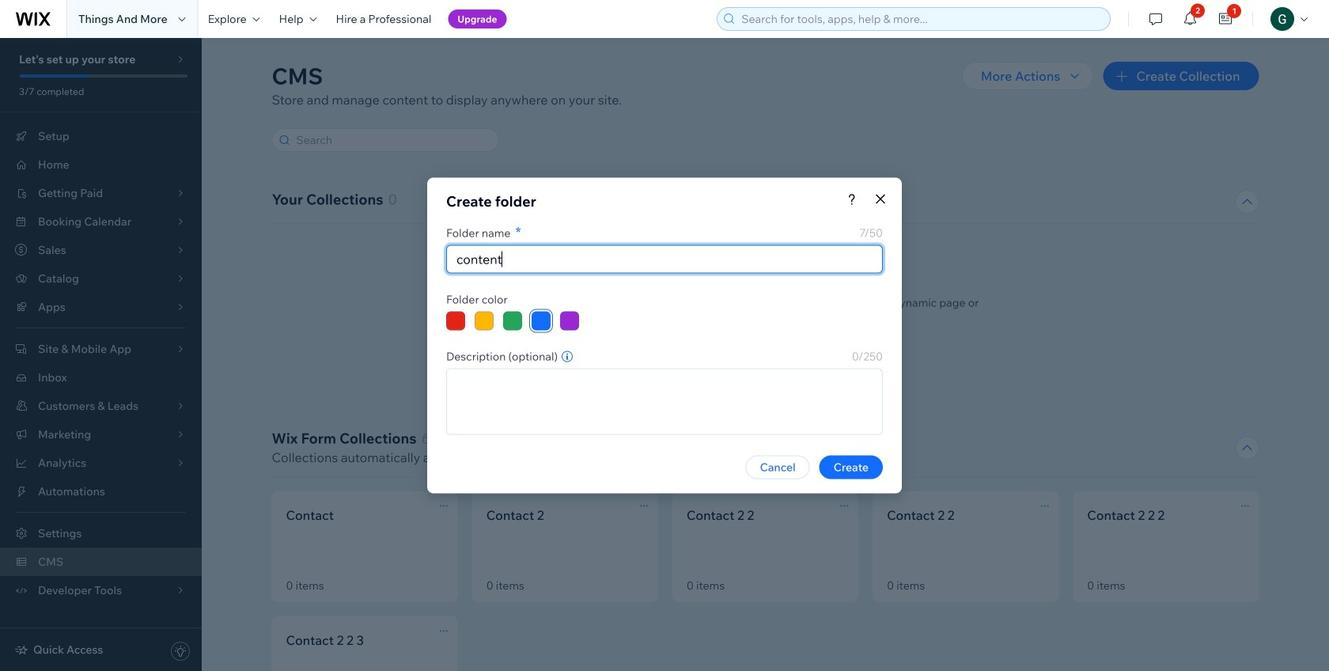Task type: describe. For each thing, give the bounding box(es) containing it.
Search field
[[292, 129, 494, 151]]

sidebar element
[[0, 38, 202, 671]]



Task type: locate. For each thing, give the bounding box(es) containing it.
Search for tools, apps, help & more... field
[[737, 8, 1106, 30]]

None text field
[[446, 368, 883, 435]]

None field
[[452, 246, 878, 273]]



Task type: vqa. For each thing, say whether or not it's contained in the screenshot.
set to the right
no



